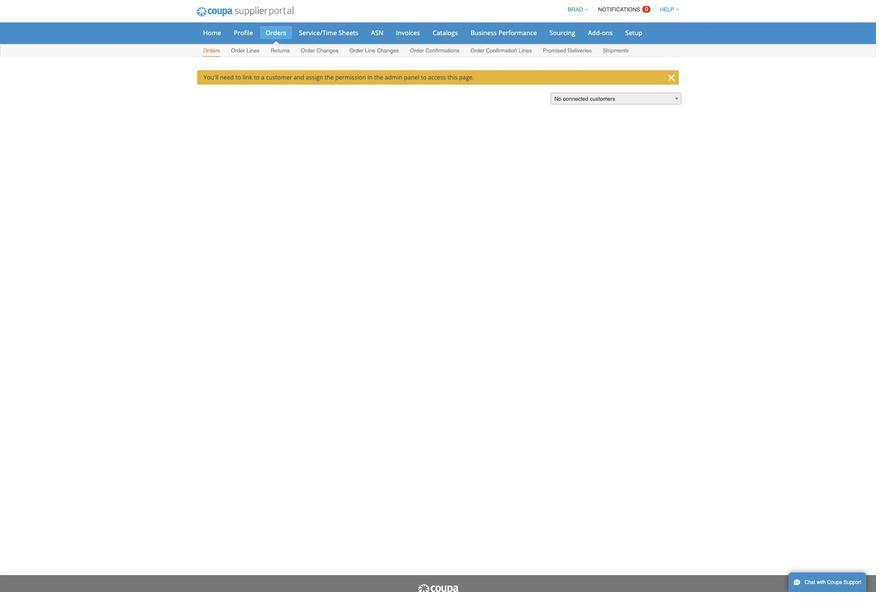 Task type: locate. For each thing, give the bounding box(es) containing it.
1 horizontal spatial lines
[[519, 47, 532, 54]]

home link
[[198, 26, 227, 39]]

profile
[[234, 28, 253, 37]]

invoices
[[396, 28, 420, 37]]

1 horizontal spatial to
[[254, 73, 260, 81]]

changes right line
[[377, 47, 399, 54]]

lines down profile link
[[247, 47, 260, 54]]

connected
[[563, 96, 589, 102]]

lines
[[247, 47, 260, 54], [519, 47, 532, 54]]

to right panel
[[421, 73, 427, 81]]

in
[[368, 73, 373, 81]]

1 vertical spatial orders
[[203, 47, 220, 54]]

admin
[[385, 73, 403, 81]]

access
[[428, 73, 446, 81]]

order for order line changes
[[350, 47, 364, 54]]

brad
[[568, 6, 583, 13]]

chat
[[805, 580, 816, 586]]

the right in
[[374, 73, 383, 81]]

1 horizontal spatial orders link
[[260, 26, 292, 39]]

and
[[294, 73, 304, 81]]

deliveries
[[568, 47, 592, 54]]

2 changes from the left
[[377, 47, 399, 54]]

support
[[844, 580, 862, 586]]

line
[[365, 47, 376, 54]]

lines down performance
[[519, 47, 532, 54]]

2 to from the left
[[254, 73, 260, 81]]

1 the from the left
[[325, 73, 334, 81]]

1 vertical spatial coupa supplier portal image
[[417, 584, 459, 592]]

order
[[231, 47, 245, 54], [301, 47, 315, 54], [350, 47, 364, 54], [410, 47, 424, 54], [471, 47, 485, 54]]

you'll
[[204, 73, 219, 81]]

0 horizontal spatial changes
[[317, 47, 339, 54]]

1 horizontal spatial coupa supplier portal image
[[417, 584, 459, 592]]

0 vertical spatial coupa supplier portal image
[[191, 1, 300, 22]]

order down invoices
[[410, 47, 424, 54]]

catalogs
[[433, 28, 458, 37]]

order changes
[[301, 47, 339, 54]]

orders for the bottom orders link
[[203, 47, 220, 54]]

invoices link
[[391, 26, 426, 39]]

0 vertical spatial orders
[[266, 28, 286, 37]]

customers
[[590, 96, 616, 102]]

orders link
[[260, 26, 292, 39], [203, 46, 221, 57]]

to left 'a'
[[254, 73, 260, 81]]

1 order from the left
[[231, 47, 245, 54]]

notifications 0
[[598, 6, 649, 13]]

4 order from the left
[[410, 47, 424, 54]]

the right assign
[[325, 73, 334, 81]]

order for order lines
[[231, 47, 245, 54]]

1 horizontal spatial changes
[[377, 47, 399, 54]]

No connected customers field
[[551, 93, 682, 105]]

0 horizontal spatial orders link
[[203, 46, 221, 57]]

order for order confirmation lines
[[471, 47, 485, 54]]

0 horizontal spatial to
[[236, 73, 241, 81]]

3 order from the left
[[350, 47, 364, 54]]

coupa
[[828, 580, 843, 586]]

No connected customers text field
[[551, 93, 681, 105]]

order left line
[[350, 47, 364, 54]]

2 order from the left
[[301, 47, 315, 54]]

5 order from the left
[[471, 47, 485, 54]]

confirmations
[[426, 47, 460, 54]]

service/time
[[299, 28, 337, 37]]

ons
[[602, 28, 613, 37]]

2 the from the left
[[374, 73, 383, 81]]

shipments
[[603, 47, 629, 54]]

order line changes link
[[349, 46, 400, 57]]

page.
[[459, 73, 474, 81]]

order down profile link
[[231, 47, 245, 54]]

need
[[220, 73, 234, 81]]

the
[[325, 73, 334, 81], [374, 73, 383, 81]]

to left link
[[236, 73, 241, 81]]

service/time sheets
[[299, 28, 359, 37]]

no
[[555, 96, 562, 102]]

service/time sheets link
[[294, 26, 364, 39]]

1 horizontal spatial the
[[374, 73, 383, 81]]

0 vertical spatial orders link
[[260, 26, 292, 39]]

1 lines from the left
[[247, 47, 260, 54]]

1 vertical spatial orders link
[[203, 46, 221, 57]]

1 horizontal spatial orders
[[266, 28, 286, 37]]

changes
[[317, 47, 339, 54], [377, 47, 399, 54]]

1 to from the left
[[236, 73, 241, 81]]

0 horizontal spatial lines
[[247, 47, 260, 54]]

0 horizontal spatial orders
[[203, 47, 220, 54]]

promised deliveries
[[543, 47, 592, 54]]

promised
[[543, 47, 566, 54]]

orders link up returns
[[260, 26, 292, 39]]

1 changes from the left
[[317, 47, 339, 54]]

sheets
[[339, 28, 359, 37]]

to
[[236, 73, 241, 81], [254, 73, 260, 81], [421, 73, 427, 81]]

changes down service/time sheets
[[317, 47, 339, 54]]

promised deliveries link
[[543, 46, 593, 57]]

orders up returns
[[266, 28, 286, 37]]

order for order changes
[[301, 47, 315, 54]]

you'll need to link to a customer and assign the permission in the admin panel to access this page.
[[204, 73, 474, 81]]

order down service/time
[[301, 47, 315, 54]]

setup link
[[620, 26, 648, 39]]

orders link down home link
[[203, 46, 221, 57]]

add-
[[588, 28, 602, 37]]

coupa supplier portal image
[[191, 1, 300, 22], [417, 584, 459, 592]]

orders
[[266, 28, 286, 37], [203, 47, 220, 54]]

2 horizontal spatial to
[[421, 73, 427, 81]]

0 horizontal spatial coupa supplier portal image
[[191, 1, 300, 22]]

performance
[[499, 28, 537, 37]]

navigation
[[564, 1, 680, 18]]

order confirmations
[[410, 47, 460, 54]]

order down the business
[[471, 47, 485, 54]]

orders down home link
[[203, 47, 220, 54]]

0 horizontal spatial the
[[325, 73, 334, 81]]

home
[[203, 28, 221, 37]]

add-ons link
[[583, 26, 619, 39]]

no connected customers
[[555, 96, 616, 102]]



Task type: describe. For each thing, give the bounding box(es) containing it.
customer
[[266, 73, 292, 81]]

a
[[261, 73, 265, 81]]

catalogs link
[[427, 26, 464, 39]]

chat with coupa support button
[[789, 573, 867, 592]]

brad link
[[564, 6, 588, 13]]

navigation containing notifications 0
[[564, 1, 680, 18]]

add-ons
[[588, 28, 613, 37]]

panel
[[404, 73, 420, 81]]

order confirmation lines
[[471, 47, 532, 54]]

this
[[448, 73, 458, 81]]

order lines
[[231, 47, 260, 54]]

order changes link
[[301, 46, 339, 57]]

order for order confirmations
[[410, 47, 424, 54]]

returns link
[[270, 46, 290, 57]]

confirmation
[[486, 47, 517, 54]]

returns
[[271, 47, 290, 54]]

asn link
[[366, 26, 389, 39]]

business performance
[[471, 28, 537, 37]]

profile link
[[228, 26, 259, 39]]

help link
[[656, 6, 680, 13]]

business performance link
[[465, 26, 543, 39]]

order confirmation lines link
[[470, 46, 533, 57]]

assign
[[306, 73, 323, 81]]

sourcing link
[[544, 26, 581, 39]]

notifications
[[598, 6, 641, 13]]

order line changes
[[350, 47, 399, 54]]

with
[[817, 580, 826, 586]]

business
[[471, 28, 497, 37]]

order lines link
[[231, 46, 260, 57]]

chat with coupa support
[[805, 580, 862, 586]]

setup
[[626, 28, 643, 37]]

link
[[243, 73, 252, 81]]

permission
[[335, 73, 366, 81]]

help
[[660, 6, 675, 13]]

shipments link
[[603, 46, 629, 57]]

orders for topmost orders link
[[266, 28, 286, 37]]

sourcing
[[550, 28, 576, 37]]

0
[[645, 6, 649, 12]]

2 lines from the left
[[519, 47, 532, 54]]

order confirmations link
[[410, 46, 460, 57]]

3 to from the left
[[421, 73, 427, 81]]

asn
[[371, 28, 384, 37]]



Task type: vqa. For each thing, say whether or not it's contained in the screenshot.
this on the top
yes



